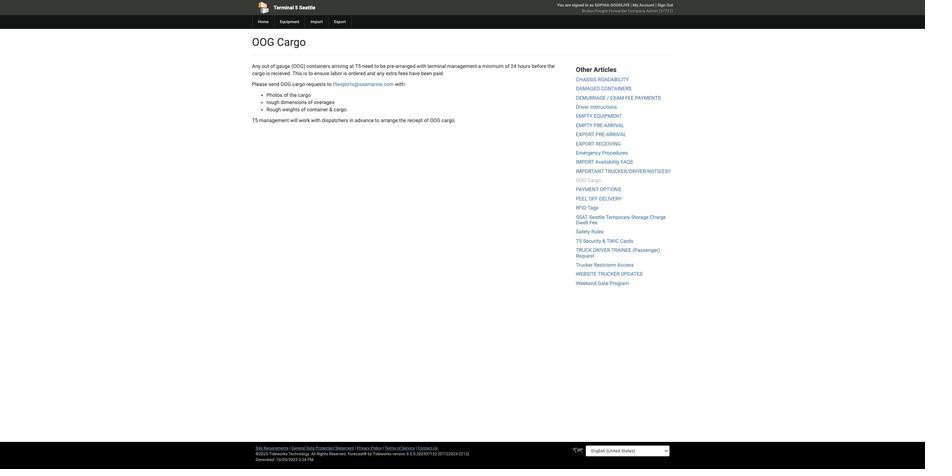 Task type: describe. For each thing, give the bounding box(es) containing it.
of up dimensions
[[284, 92, 288, 98]]

t5exports@ssamarine.com
[[333, 81, 394, 87]]

seattle inside other articles chassis roadability damaged containers demurrage / exam fee payments driver instructions empty equipment empty pre-arrival export pre-arrival export receiving emergency procedures import availability faqs important trucker/driver notices!! oog cargo payment options peel off delivery rfid tags ssat seattle temporary storage charge dwell fee safety rules t5 security & twic cards truck driver trainee (passenger) request trucker restroom access website trucker updates weekend gate program
[[589, 214, 605, 220]]

cargo inside any out of gauge (oog) containers arriving at t5 need to be pre-arranged with terminal management a minimum of 24 hours before the cargo is recieved. this is to ensure labor is ordered and any extra fees have been paid.
[[252, 70, 265, 76]]

version
[[393, 452, 406, 457]]

access
[[617, 262, 634, 268]]

2 export from the top
[[576, 141, 595, 147]]

contact
[[418, 446, 432, 451]]

t5 inside any out of gauge (oog) containers arriving at t5 need to be pre-arranged with terminal management a minimum of 24 hours before the cargo is recieved. this is to ensure labor is ordered and any extra fees have been paid.
[[355, 63, 361, 69]]

general data protection statement link
[[292, 446, 354, 451]]

1 vertical spatial arrival
[[607, 132, 627, 137]]

ssat seattle temporary storage charge dwell fee link
[[576, 214, 666, 226]]

of right 'reciept'
[[424, 117, 429, 123]]

0 vertical spatial seattle
[[299, 5, 315, 10]]

& inside photos of the cargo rough dimensions of overages rough weights of container & cargo.
[[329, 107, 333, 112]]

| up 9.5.0.202307122 on the left bottom of page
[[416, 446, 417, 451]]

safety rules link
[[576, 229, 604, 235]]

trucker
[[598, 271, 620, 277]]

photos
[[267, 92, 283, 98]]

2 empty from the top
[[576, 122, 593, 128]]

this
[[293, 70, 302, 76]]

reciept
[[408, 117, 423, 123]]

my
[[633, 3, 639, 8]]

at
[[350, 63, 354, 69]]

recieved.
[[271, 70, 291, 76]]

any out of gauge (oog) containers arriving at t5 need to be pre-arranged with terminal management a minimum of 24 hours before the cargo is recieved. this is to ensure labor is ordered and any extra fees have been paid.
[[252, 63, 555, 76]]

1 horizontal spatial cargo.
[[442, 117, 456, 123]]

generated:
[[256, 458, 275, 462]]

pm
[[308, 458, 314, 462]]

weekend
[[576, 280, 597, 286]]

rfid tags link
[[576, 205, 599, 211]]

cards
[[620, 238, 634, 244]]

| left my
[[631, 3, 632, 8]]

as
[[590, 3, 594, 8]]

sign
[[658, 3, 666, 8]]

| up tideworks
[[383, 446, 384, 451]]

statement
[[335, 446, 354, 451]]

24
[[511, 63, 517, 69]]

updates
[[621, 271, 643, 277]]

send
[[269, 81, 279, 87]]

reserved.
[[329, 452, 347, 457]]

export link
[[328, 15, 351, 29]]

delivery
[[599, 196, 622, 202]]

driver
[[576, 104, 589, 110]]

by
[[368, 452, 372, 457]]

signed
[[572, 3, 584, 8]]

0 horizontal spatial t5
[[252, 117, 258, 123]]

site requirements | general data protection statement | privacy policy | terms of service | contact us ©2023 tideworks technology. all rights reserved. forecast® by tideworks version 9.5.0.202307122 (07122023-2212) generated: 10/05/2023 2:24 pm
[[256, 446, 469, 462]]

to left arrange
[[375, 117, 380, 123]]

driver
[[593, 247, 610, 253]]

empty pre-arrival link
[[576, 122, 625, 128]]

please send oog cargo requests to t5exports@ssamarine.com with:
[[252, 81, 406, 87]]

peel off delivery link
[[576, 196, 622, 202]]

(07122023-
[[438, 452, 459, 457]]

tags
[[588, 205, 599, 211]]

a
[[478, 63, 481, 69]]

rfid
[[576, 205, 587, 211]]

rough
[[267, 99, 280, 105]]

service
[[402, 446, 415, 451]]

with:
[[395, 81, 406, 87]]

arrange
[[381, 117, 398, 123]]

cargo inside other articles chassis roadability damaged containers demurrage / exam fee payments driver instructions empty equipment empty pre-arrival export pre-arrival export receiving emergency procedures import availability faqs important trucker/driver notices!! oog cargo payment options peel off delivery rfid tags ssat seattle temporary storage charge dwell fee safety rules t5 security & twic cards truck driver trainee (passenger) request trucker restroom access website trucker updates weekend gate program
[[588, 178, 601, 183]]

emergency procedures link
[[576, 150, 628, 156]]

any
[[252, 63, 261, 69]]

import
[[311, 20, 323, 24]]

restroom
[[594, 262, 616, 268]]

overages
[[314, 99, 335, 105]]

terminal
[[274, 5, 294, 10]]

will
[[290, 117, 298, 123]]

account
[[640, 3, 655, 8]]

(57721)
[[659, 9, 673, 13]]

5
[[295, 5, 298, 10]]

home link
[[252, 15, 274, 29]]

terms of service link
[[385, 446, 415, 451]]

trucker restroom access link
[[576, 262, 634, 268]]

terms
[[385, 446, 396, 451]]

technology.
[[289, 452, 310, 457]]

2 is from the left
[[303, 70, 307, 76]]

the inside photos of the cargo rough dimensions of overages rough weights of container & cargo.
[[290, 92, 297, 98]]

before
[[532, 63, 546, 69]]

dispatchers
[[322, 117, 348, 123]]

fees
[[398, 70, 408, 76]]

cargo for of
[[298, 92, 311, 98]]

storage
[[631, 214, 649, 220]]

1 vertical spatial management
[[259, 117, 289, 123]]

1 is from the left
[[266, 70, 270, 76]]

terminal 5 seattle link
[[252, 0, 421, 15]]

import availability faqs link
[[576, 159, 633, 165]]

0 horizontal spatial cargo
[[277, 36, 306, 48]]

out
[[667, 3, 673, 8]]

be
[[380, 63, 386, 69]]

pre-
[[387, 63, 396, 69]]

1 vertical spatial with
[[311, 117, 321, 123]]

security
[[583, 238, 601, 244]]

import link
[[305, 15, 328, 29]]

export pre-arrival link
[[576, 132, 627, 137]]

payment options link
[[576, 187, 621, 192]]



Task type: locate. For each thing, give the bounding box(es) containing it.
truck
[[576, 247, 592, 253]]

1 vertical spatial pre-
[[596, 132, 607, 137]]

tideworks
[[373, 452, 392, 457]]

contact us link
[[418, 446, 438, 451]]

3 is from the left
[[343, 70, 347, 76]]

1 horizontal spatial management
[[447, 63, 477, 69]]

request
[[576, 253, 595, 259]]

cargo. up dispatchers
[[334, 107, 348, 112]]

temporary
[[606, 214, 630, 220]]

terminal 5 seattle
[[274, 5, 315, 10]]

you
[[557, 3, 564, 8]]

minimum
[[482, 63, 504, 69]]

are
[[565, 3, 571, 8]]

oog cargo
[[252, 36, 306, 48]]

export
[[334, 20, 346, 24]]

& inside other articles chassis roadability damaged containers demurrage / exam fee payments driver instructions empty equipment empty pre-arrival export pre-arrival export receiving emergency procedures import availability faqs important trucker/driver notices!! oog cargo payment options peel off delivery rfid tags ssat seattle temporary storage charge dwell fee safety rules t5 security & twic cards truck driver trainee (passenger) request trucker restroom access website trucker updates weekend gate program
[[603, 238, 606, 244]]

the up dimensions
[[290, 92, 297, 98]]

dwell
[[576, 220, 588, 226]]

other
[[576, 66, 592, 73]]

2 vertical spatial t5
[[576, 238, 582, 244]]

home
[[258, 20, 269, 24]]

arranged
[[396, 63, 416, 69]]

1 vertical spatial in
[[350, 117, 354, 123]]

driver instructions link
[[576, 104, 617, 110]]

containers
[[307, 63, 330, 69]]

oog down home link at the left
[[252, 36, 274, 48]]

| up forecast®
[[355, 446, 356, 451]]

with down the container
[[311, 117, 321, 123]]

empty down empty equipment link
[[576, 122, 593, 128]]

oog
[[252, 36, 274, 48], [281, 81, 291, 87], [430, 117, 441, 123], [576, 178, 587, 183]]

us
[[433, 446, 438, 451]]

2 horizontal spatial the
[[548, 63, 555, 69]]

1 vertical spatial cargo.
[[442, 117, 456, 123]]

twic
[[607, 238, 619, 244]]

work
[[299, 117, 310, 123]]

faqs
[[621, 159, 633, 165]]

container
[[307, 107, 328, 112]]

company
[[628, 9, 645, 13]]

important trucker/driver notices!! link
[[576, 168, 671, 174]]

truck driver trainee (passenger) request link
[[576, 247, 660, 259]]

oog down recieved.
[[281, 81, 291, 87]]

payments
[[635, 95, 661, 101]]

1 horizontal spatial t5
[[355, 63, 361, 69]]

0 vertical spatial in
[[585, 3, 589, 8]]

0 vertical spatial cargo
[[277, 36, 306, 48]]

in left as
[[585, 3, 589, 8]]

peel
[[576, 196, 588, 202]]

0 horizontal spatial management
[[259, 117, 289, 123]]

photos of the cargo rough dimensions of overages rough weights of container & cargo.
[[267, 92, 348, 112]]

management down rough
[[259, 117, 289, 123]]

cargo up dimensions
[[298, 92, 311, 98]]

1 vertical spatial seattle
[[589, 214, 605, 220]]

0 horizontal spatial seattle
[[299, 5, 315, 10]]

pre- down the empty pre-arrival link
[[596, 132, 607, 137]]

receiving
[[596, 141, 621, 147]]

to left be
[[375, 63, 379, 69]]

cargo up payment options link
[[588, 178, 601, 183]]

of up work
[[301, 107, 306, 112]]

of up version
[[397, 446, 401, 451]]

damaged
[[576, 86, 600, 92]]

of
[[270, 63, 275, 69], [505, 63, 510, 69], [284, 92, 288, 98], [308, 99, 313, 105], [301, 107, 306, 112], [424, 117, 429, 123], [397, 446, 401, 451]]

2 horizontal spatial t5
[[576, 238, 582, 244]]

of inside site requirements | general data protection statement | privacy policy | terms of service | contact us ©2023 tideworks technology. all rights reserved. forecast® by tideworks version 9.5.0.202307122 (07122023-2212) generated: 10/05/2023 2:24 pm
[[397, 446, 401, 451]]

of right out on the left top of page
[[270, 63, 275, 69]]

1 vertical spatial empty
[[576, 122, 593, 128]]

and
[[367, 70, 376, 76]]

oog inside other articles chassis roadability damaged containers demurrage / exam fee payments driver instructions empty equipment empty pre-arrival export pre-arrival export receiving emergency procedures import availability faqs important trucker/driver notices!! oog cargo payment options peel off delivery rfid tags ssat seattle temporary storage charge dwell fee safety rules t5 security & twic cards truck driver trainee (passenger) request trucker restroom access website trucker updates weekend gate program
[[576, 178, 587, 183]]

0 vertical spatial the
[[548, 63, 555, 69]]

the inside any out of gauge (oog) containers arriving at t5 need to be pre-arranged with terminal management a minimum of 24 hours before the cargo is recieved. this is to ensure labor is ordered and any extra fees have been paid.
[[548, 63, 555, 69]]

the left 'reciept'
[[399, 117, 406, 123]]

1 horizontal spatial with
[[417, 63, 426, 69]]

| left sign at the right
[[656, 3, 657, 8]]

to down labor
[[327, 81, 332, 87]]

export up emergency
[[576, 141, 595, 147]]

off
[[589, 196, 598, 202]]

oog up "payment"
[[576, 178, 587, 183]]

| left 'general'
[[290, 446, 291, 451]]

0 vertical spatial cargo
[[252, 70, 265, 76]]

1 vertical spatial t5
[[252, 117, 258, 123]]

0 vertical spatial export
[[576, 132, 595, 137]]

cargo for send
[[292, 81, 305, 87]]

dimensions
[[281, 99, 307, 105]]

management
[[447, 63, 477, 69], [259, 117, 289, 123]]

is right this
[[303, 70, 307, 76]]

0 horizontal spatial &
[[329, 107, 333, 112]]

1 horizontal spatial the
[[399, 117, 406, 123]]

0 vertical spatial empty
[[576, 113, 593, 119]]

cargo inside photos of the cargo rough dimensions of overages rough weights of container & cargo.
[[298, 92, 311, 98]]

0 vertical spatial with
[[417, 63, 426, 69]]

1 vertical spatial &
[[603, 238, 606, 244]]

0 vertical spatial pre-
[[594, 122, 605, 128]]

management inside any out of gauge (oog) containers arriving at t5 need to be pre-arranged with terminal management a minimum of 24 hours before the cargo is recieved. this is to ensure labor is ordered and any extra fees have been paid.
[[447, 63, 477, 69]]

1 horizontal spatial &
[[603, 238, 606, 244]]

paid.
[[433, 70, 444, 76]]

been
[[421, 70, 432, 76]]

1 vertical spatial cargo
[[292, 81, 305, 87]]

0 vertical spatial management
[[447, 63, 477, 69]]

0 vertical spatial &
[[329, 107, 333, 112]]

/
[[607, 95, 609, 101]]

1 empty from the top
[[576, 113, 593, 119]]

goodlive
[[611, 3, 630, 8]]

1 vertical spatial export
[[576, 141, 595, 147]]

10/05/2023
[[276, 458, 298, 462]]

cargo down any
[[252, 70, 265, 76]]

2 vertical spatial the
[[399, 117, 406, 123]]

cargo. right 'reciept'
[[442, 117, 456, 123]]

seattle right 5
[[299, 5, 315, 10]]

advance
[[355, 117, 374, 123]]

with inside any out of gauge (oog) containers arriving at t5 need to be pre-arranged with terminal management a minimum of 24 hours before the cargo is recieved. this is to ensure labor is ordered and any extra fees have been paid.
[[417, 63, 426, 69]]

1 horizontal spatial in
[[585, 3, 589, 8]]

1 horizontal spatial is
[[303, 70, 307, 76]]

extra
[[386, 70, 397, 76]]

the
[[548, 63, 555, 69], [290, 92, 297, 98], [399, 117, 406, 123]]

need
[[362, 63, 373, 69]]

terminal
[[428, 63, 446, 69]]

cargo down equipment link on the top left of page
[[277, 36, 306, 48]]

9.5.0.202307122
[[407, 452, 437, 457]]

privacy policy link
[[357, 446, 382, 451]]

& left twic
[[603, 238, 606, 244]]

any
[[377, 70, 385, 76]]

pre- down empty equipment link
[[594, 122, 605, 128]]

1 horizontal spatial cargo
[[588, 178, 601, 183]]

have
[[409, 70, 420, 76]]

empty down driver
[[576, 113, 593, 119]]

import
[[576, 159, 594, 165]]

0 horizontal spatial is
[[266, 70, 270, 76]]

with up been in the top of the page
[[417, 63, 426, 69]]

exam
[[610, 95, 624, 101]]

t5 inside other articles chassis roadability damaged containers demurrage / exam fee payments driver instructions empty equipment empty pre-arrival export pre-arrival export receiving emergency procedures import availability faqs important trucker/driver notices!! oog cargo payment options peel off delivery rfid tags ssat seattle temporary storage charge dwell fee safety rules t5 security & twic cards truck driver trainee (passenger) request trucker restroom access website trucker updates weekend gate program
[[576, 238, 582, 244]]

rights
[[317, 452, 328, 457]]

rules
[[592, 229, 604, 235]]

0 horizontal spatial in
[[350, 117, 354, 123]]

demurrage / exam fee payments link
[[576, 95, 661, 101]]

0 vertical spatial arrival
[[605, 122, 625, 128]]

my account link
[[633, 3, 655, 8]]

1 vertical spatial the
[[290, 92, 297, 98]]

0 horizontal spatial cargo.
[[334, 107, 348, 112]]

cargo down this
[[292, 81, 305, 87]]

0 vertical spatial cargo.
[[334, 107, 348, 112]]

is down out on the left top of page
[[266, 70, 270, 76]]

notices!!
[[647, 168, 671, 174]]

availability
[[596, 159, 620, 165]]

is right labor
[[343, 70, 347, 76]]

fee
[[625, 95, 634, 101]]

cargo. inside photos of the cargo rough dimensions of overages rough weights of container & cargo.
[[334, 107, 348, 112]]

hours
[[518, 63, 531, 69]]

0 horizontal spatial with
[[311, 117, 321, 123]]

oog right 'reciept'
[[430, 117, 441, 123]]

cargo
[[252, 70, 265, 76], [292, 81, 305, 87], [298, 92, 311, 98]]

you are signed in as sophia goodlive | my account | sign out broker/freight forwarder company admin (57721)
[[557, 3, 673, 13]]

important
[[576, 168, 604, 174]]

all
[[311, 452, 316, 457]]

equipment
[[280, 20, 299, 24]]

2:24
[[299, 458, 307, 462]]

1 vertical spatial cargo
[[588, 178, 601, 183]]

options
[[600, 187, 621, 192]]

1 horizontal spatial seattle
[[589, 214, 605, 220]]

the right before
[[548, 63, 555, 69]]

of left 24
[[505, 63, 510, 69]]

seattle down tags
[[589, 214, 605, 220]]

management left a
[[447, 63, 477, 69]]

trucker
[[576, 262, 593, 268]]

1 export from the top
[[576, 132, 595, 137]]

arrival up receiving
[[607, 132, 627, 137]]

of up the container
[[308, 99, 313, 105]]

articles
[[594, 66, 617, 73]]

ssat
[[576, 214, 588, 220]]

in left advance
[[350, 117, 354, 123]]

arrival down equipment on the top of the page
[[605, 122, 625, 128]]

0 vertical spatial t5
[[355, 63, 361, 69]]

sophia
[[595, 3, 610, 8]]

0 horizontal spatial the
[[290, 92, 297, 98]]

forecast®
[[348, 452, 367, 457]]

website trucker updates link
[[576, 271, 643, 277]]

containers
[[601, 86, 632, 92]]

with
[[417, 63, 426, 69], [311, 117, 321, 123]]

& down overages
[[329, 107, 333, 112]]

labor
[[331, 70, 342, 76]]

2 horizontal spatial is
[[343, 70, 347, 76]]

to down containers
[[309, 70, 313, 76]]

export up the export receiving 'link'
[[576, 132, 595, 137]]

2 vertical spatial cargo
[[298, 92, 311, 98]]

in inside you are signed in as sophia goodlive | my account | sign out broker/freight forwarder company admin (57721)
[[585, 3, 589, 8]]



Task type: vqa. For each thing, say whether or not it's contained in the screenshot.
Forecast® by Tideworks 'image'
no



